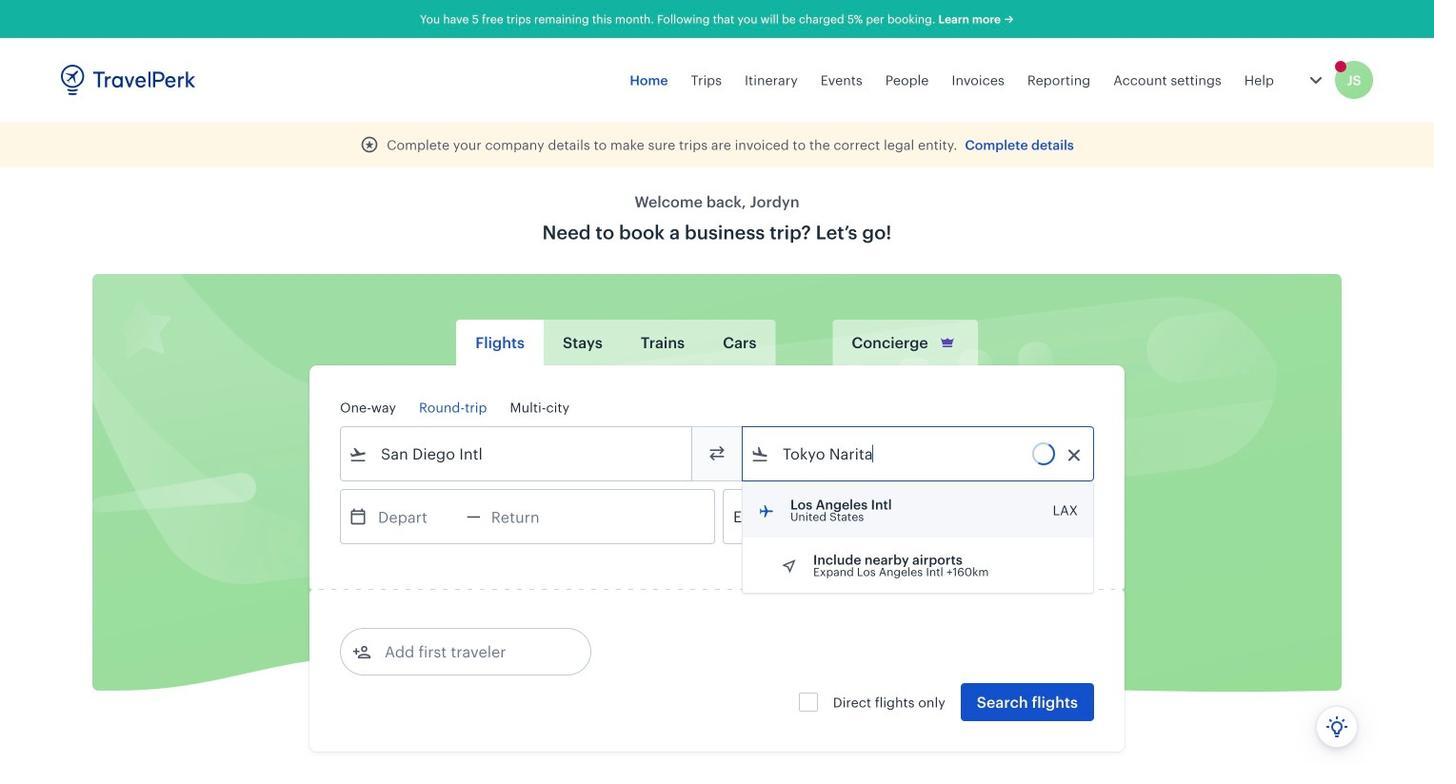 Task type: locate. For each thing, give the bounding box(es) containing it.
From search field
[[368, 439, 667, 469]]

To search field
[[769, 439, 1068, 469]]



Task type: describe. For each thing, give the bounding box(es) containing it.
Add first traveler search field
[[371, 637, 569, 667]]

Depart text field
[[368, 490, 467, 544]]

Return text field
[[481, 490, 580, 544]]



Task type: vqa. For each thing, say whether or not it's contained in the screenshot.
Calendar application
no



